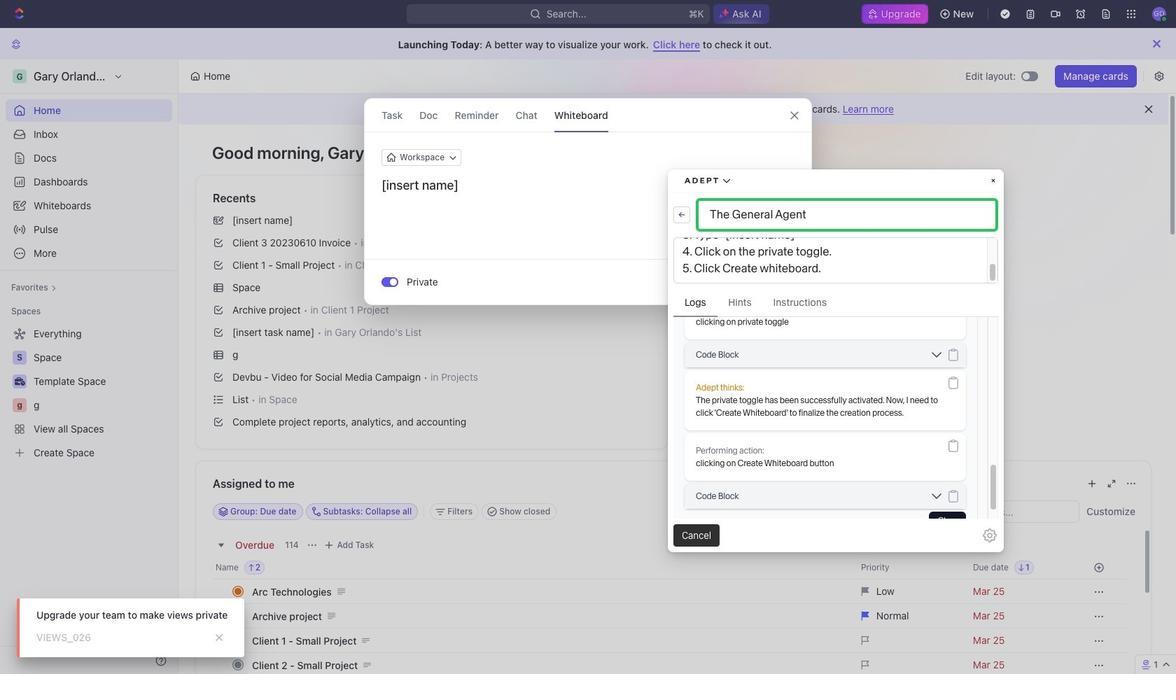 Task type: locate. For each thing, give the bounding box(es) containing it.
tree inside sidebar navigation
[[6, 323, 172, 464]]

tree
[[6, 323, 172, 464]]

dialog
[[364, 98, 812, 305]]

alert
[[179, 94, 1169, 125]]



Task type: describe. For each thing, give the bounding box(es) containing it.
Name this Whiteboard... field
[[365, 177, 812, 194]]

Search tasks... text field
[[939, 501, 1079, 523]]

sidebar navigation
[[0, 60, 179, 674]]



Task type: vqa. For each thing, say whether or not it's contained in the screenshot.
the right below.
no



